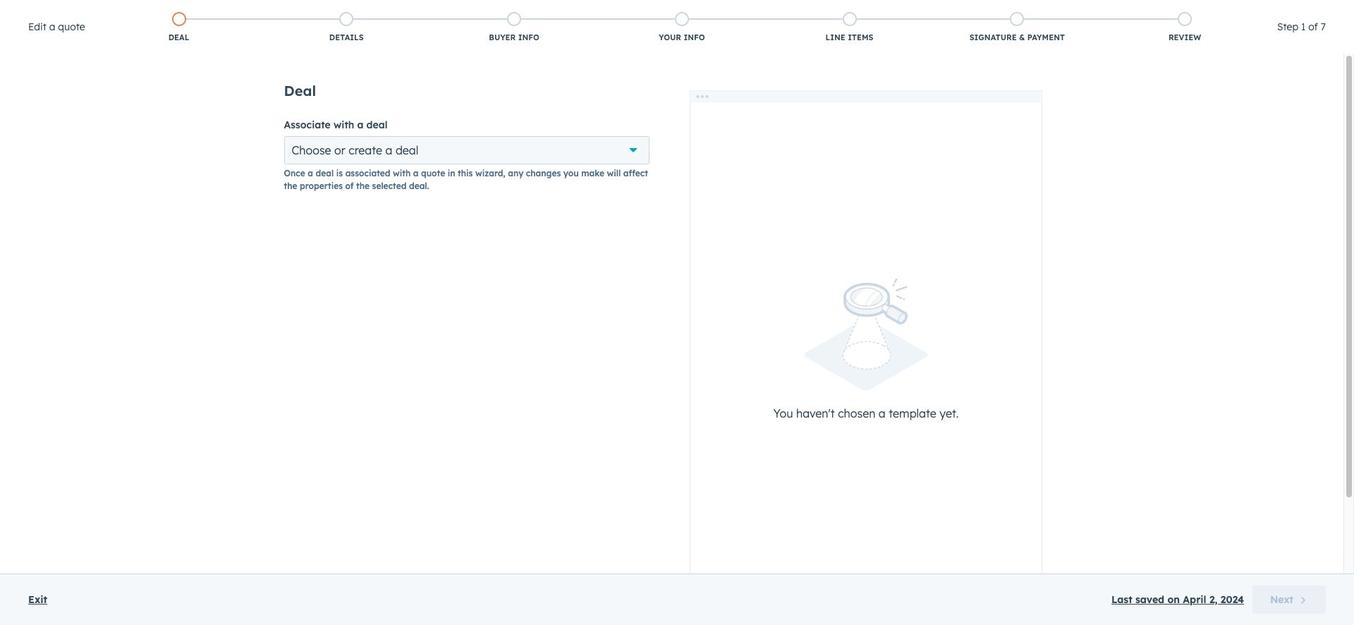 Task type: describe. For each thing, give the bounding box(es) containing it.
buyer info list item
[[431, 9, 598, 46]]

Search HubSpot search field
[[1146, 30, 1306, 54]]

page section element
[[0, 61, 1355, 171]]

3 column header from the left
[[353, 229, 565, 260]]

4 column header from the left
[[565, 229, 671, 260]]

6 column header from the left
[[990, 229, 1310, 260]]

5 column header from the left
[[778, 229, 990, 260]]

2 column header from the left
[[246, 229, 353, 260]]

deal list item
[[95, 9, 263, 46]]



Task type: vqa. For each thing, say whether or not it's contained in the screenshot.
Review List Item
yes



Task type: locate. For each thing, give the bounding box(es) containing it.
line items list item
[[766, 9, 934, 46]]

banner inside page section element
[[34, 75, 1321, 97]]

1 column header from the left
[[35, 229, 246, 260]]

column header
[[35, 229, 246, 260], [246, 229, 353, 260], [353, 229, 565, 260], [565, 229, 671, 260], [778, 229, 990, 260], [990, 229, 1310, 260]]

list
[[95, 9, 1269, 46]]

marketplaces image
[[1147, 6, 1160, 19]]

details list item
[[263, 9, 431, 46]]

Search search field
[[34, 186, 205, 214]]

banner
[[34, 75, 1321, 97]]

menu item
[[1244, 0, 1338, 23]]

main content
[[284, 82, 1060, 625]]

signature & payment list item
[[934, 9, 1102, 46]]

menu
[[1044, 0, 1338, 23]]

your info list item
[[598, 9, 766, 46]]

review list item
[[1102, 9, 1269, 46]]



